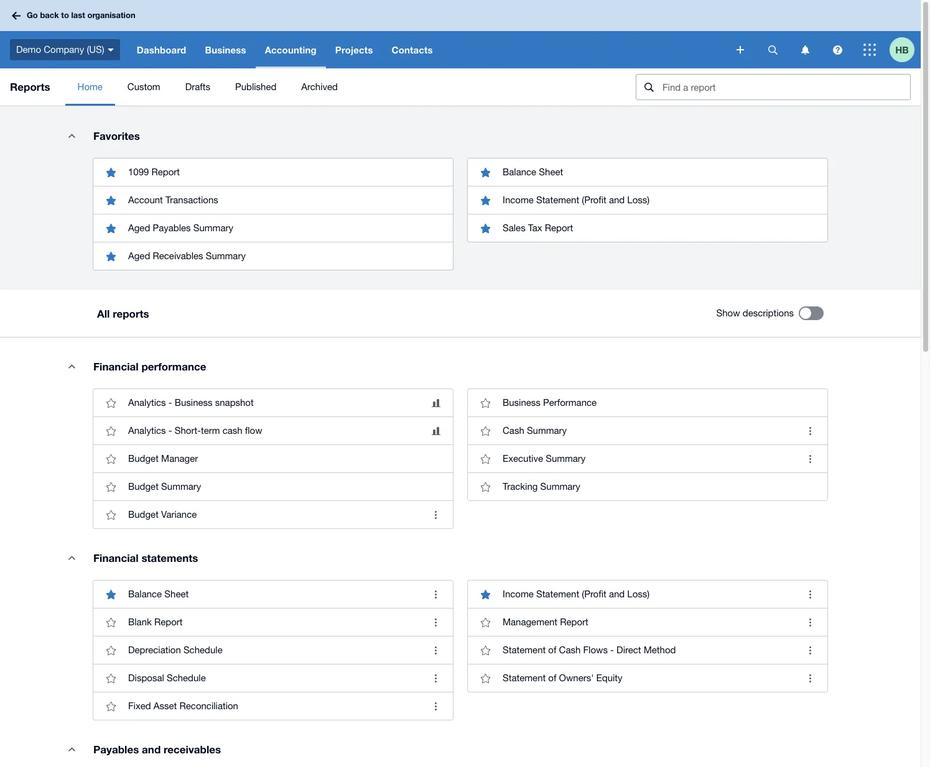 Task type: vqa. For each thing, say whether or not it's contained in the screenshot.
bottommost of
yes



Task type: describe. For each thing, give the bounding box(es) containing it.
home
[[78, 82, 103, 92]]

contacts
[[392, 44, 433, 55]]

income statement (profit and loss) for remove favorite icon inside the the income statement (profit and loss) link
[[503, 195, 650, 205]]

- for business
[[168, 398, 172, 408]]

budget for budget summary
[[128, 482, 159, 492]]

menu containing home
[[65, 68, 626, 106]]

account
[[128, 195, 163, 205]]

fixed
[[128, 701, 151, 712]]

budget manager
[[128, 454, 198, 464]]

statement of owners' equity link
[[468, 665, 828, 693]]

archived
[[301, 82, 338, 92]]

financial for financial performance
[[93, 360, 139, 373]]

archived link
[[289, 68, 350, 106]]

aged payables summary
[[128, 223, 233, 233]]

flow
[[245, 426, 262, 436]]

income for remove favorite image inside the the income statement (profit and loss) link
[[503, 589, 534, 600]]

statement up sales tax report
[[536, 195, 579, 205]]

banner containing hb
[[0, 0, 921, 68]]

tracking summary link
[[468, 473, 828, 501]]

summary for executive summary
[[546, 454, 586, 464]]

2 vertical spatial -
[[611, 645, 614, 656]]

last
[[71, 10, 85, 20]]

business for business
[[205, 44, 246, 55]]

executive
[[503, 454, 543, 464]]

business for business performance
[[503, 398, 541, 408]]

aged for aged payables summary
[[128, 223, 150, 233]]

favorite image for analytics - short-term cash flow
[[98, 419, 123, 444]]

aged receivables summary
[[128, 251, 246, 261]]

snapshot
[[215, 398, 254, 408]]

balance sheet link for income statement (profit and loss)
[[468, 159, 828, 186]]

demo company (us) button
[[0, 31, 127, 68]]

sheet for report
[[165, 589, 189, 600]]

budget for budget variance
[[128, 510, 159, 520]]

aged receivables summary link
[[93, 242, 453, 270]]

favorite image for fixed asset reconciliation
[[98, 695, 123, 719]]

summary for cash summary
[[527, 426, 567, 436]]

tracking
[[503, 482, 538, 492]]

svg image inside go back to last organisation link
[[12, 12, 21, 20]]

home link
[[65, 68, 115, 106]]

favorite image for analytics - business snapshot
[[98, 391, 123, 416]]

summary for tracking summary
[[541, 482, 581, 492]]

published link
[[223, 68, 289, 106]]

remove favorite image for 1st the income statement (profit and loss) link from the top of the page
[[473, 188, 498, 213]]

more options image for income statement (profit and loss)
[[798, 583, 823, 607]]

analytics - short-term cash flow
[[128, 426, 262, 436]]

accounting button
[[256, 31, 326, 68]]

and for remove favorite icon inside the the income statement (profit and loss) link
[[609, 195, 625, 205]]

projects
[[335, 44, 373, 55]]

balance sheet for report
[[128, 589, 189, 600]]

depreciation schedule
[[128, 645, 223, 656]]

0 vertical spatial payables
[[153, 223, 191, 233]]

more options image for disposal schedule
[[423, 667, 448, 691]]

organisation
[[87, 10, 135, 20]]

sheet for statement
[[539, 167, 563, 177]]

go
[[27, 10, 38, 20]]

executive summary
[[503, 454, 586, 464]]

dashboard
[[137, 44, 186, 55]]

hb button
[[890, 31, 921, 68]]

balance sheet for statement
[[503, 167, 563, 177]]

cash summary
[[503, 426, 567, 436]]

custom link
[[115, 68, 173, 106]]

owners'
[[559, 673, 594, 684]]

expand report group image for financial
[[59, 354, 84, 379]]

cash summary link
[[468, 417, 828, 445]]

remove favorite image for income statement (profit and loss)
[[473, 583, 498, 607]]

favorite image for budget summary
[[98, 475, 123, 500]]

published
[[235, 82, 277, 92]]

remove favorite image for blank report balance sheet link
[[98, 583, 123, 607]]

1099 report
[[128, 167, 180, 177]]

summary down 'transactions'
[[193, 223, 233, 233]]

expand report group image for financial statements
[[59, 546, 84, 571]]

manager
[[161, 454, 198, 464]]

favorite image for budget manager
[[98, 447, 123, 472]]

statement up management report
[[536, 589, 579, 600]]

business performance
[[503, 398, 597, 408]]

all
[[97, 307, 110, 320]]

and for remove favorite image inside the the income statement (profit and loss) link
[[609, 589, 625, 600]]

cash
[[223, 426, 243, 436]]

disposal
[[128, 673, 164, 684]]

0 horizontal spatial cash
[[503, 426, 524, 436]]

more options image for executive summary
[[798, 447, 823, 472]]

financial statements
[[93, 552, 198, 565]]

income statement (profit and loss) for remove favorite image inside the the income statement (profit and loss) link
[[503, 589, 650, 600]]

transactions
[[166, 195, 218, 205]]

all reports
[[97, 307, 149, 320]]

sales
[[503, 223, 526, 233]]

statement of cash flows - direct method
[[503, 645, 676, 656]]

custom
[[127, 82, 160, 92]]

business up 'analytics - short-term cash flow'
[[175, 398, 213, 408]]

statements
[[142, 552, 198, 565]]

more options image for management report
[[798, 611, 823, 635]]

more options image for budget variance
[[423, 503, 448, 528]]

of for cash
[[549, 645, 557, 656]]

report for 1099 report
[[152, 167, 180, 177]]

favorite image for statement of cash flows - direct method
[[473, 639, 498, 663]]

schedule for disposal schedule
[[167, 673, 206, 684]]

receivables
[[153, 251, 203, 261]]

reconciliation
[[180, 701, 238, 712]]

- for short-
[[168, 426, 172, 436]]

statement of owners' equity
[[503, 673, 623, 684]]

more options image for fixed asset reconciliation
[[423, 695, 448, 719]]

business performance link
[[468, 390, 828, 417]]

report for blank report
[[154, 617, 183, 628]]

1099 report link
[[93, 159, 453, 186]]

direct
[[617, 645, 641, 656]]

more information about analytics - short-term cash flow image
[[432, 427, 441, 435]]

budget variance
[[128, 510, 197, 520]]

(us)
[[87, 44, 104, 55]]

sales tax report link
[[468, 214, 828, 242]]

budget for budget manager
[[128, 454, 159, 464]]

executive summary link
[[468, 445, 828, 473]]

drafts link
[[173, 68, 223, 106]]

analytics - business snapshot
[[128, 398, 254, 408]]

flows
[[583, 645, 608, 656]]

favorite image for tracking summary
[[473, 475, 498, 500]]

1 income statement (profit and loss) link from the top
[[468, 186, 828, 214]]

favorite image for disposal schedule
[[98, 667, 123, 691]]

Find a report text field
[[662, 75, 911, 100]]

sales tax report
[[503, 223, 573, 233]]

budget summary link
[[93, 473, 453, 501]]

1 vertical spatial cash
[[559, 645, 581, 656]]

remove favorite image for aged payables summary
[[98, 216, 123, 241]]

show descriptions
[[717, 308, 794, 319]]

1099
[[128, 167, 149, 177]]



Task type: locate. For each thing, give the bounding box(es) containing it.
(profit for 1st the income statement (profit and loss) link from the top of the page
[[582, 195, 607, 205]]

loss) for remove favorite icon inside the the income statement (profit and loss) link
[[628, 195, 650, 205]]

more options image inside statement of owners' equity link
[[798, 667, 823, 691]]

schedule inside "link"
[[167, 673, 206, 684]]

expand report group image
[[59, 123, 84, 148], [59, 546, 84, 571]]

0 vertical spatial financial
[[93, 360, 139, 373]]

svg image
[[12, 12, 21, 20], [864, 44, 876, 56], [768, 45, 778, 54], [801, 45, 809, 54], [737, 46, 744, 54], [107, 48, 114, 52]]

income statement (profit and loss) up management report
[[503, 589, 650, 600]]

more options image inside 'fixed asset reconciliation' link
[[423, 695, 448, 719]]

- down performance
[[168, 398, 172, 408]]

1 horizontal spatial cash
[[559, 645, 581, 656]]

balance sheet link up sales tax report link
[[468, 159, 828, 186]]

(profit
[[582, 195, 607, 205], [582, 589, 607, 600]]

more options image
[[798, 419, 823, 444], [798, 583, 823, 607], [423, 611, 448, 635], [423, 639, 448, 663], [423, 667, 448, 691]]

favorite image for blank report
[[98, 611, 123, 635]]

remove favorite image for sales tax report
[[473, 216, 498, 241]]

2 analytics from the top
[[128, 426, 166, 436]]

expand report group image for payables
[[59, 738, 84, 762]]

favorite image for budget variance
[[98, 503, 123, 528]]

favorite image inside "tracking summary" "link"
[[473, 475, 498, 500]]

favorite image for management report
[[473, 611, 498, 635]]

1 vertical spatial budget
[[128, 482, 159, 492]]

management report
[[503, 617, 589, 628]]

2 (profit from the top
[[582, 589, 607, 600]]

0 vertical spatial expand report group image
[[59, 354, 84, 379]]

0 vertical spatial income statement (profit and loss)
[[503, 195, 650, 205]]

2 aged from the top
[[128, 251, 150, 261]]

0 horizontal spatial balance sheet
[[128, 589, 189, 600]]

1 expand report group image from the top
[[59, 354, 84, 379]]

more options image for balance sheet
[[423, 583, 448, 607]]

2 of from the top
[[549, 673, 557, 684]]

0 horizontal spatial balance sheet link
[[93, 581, 453, 609]]

1 vertical spatial financial
[[93, 552, 139, 565]]

1 horizontal spatial balance sheet
[[503, 167, 563, 177]]

more options image inside management report link
[[798, 611, 823, 635]]

payables and receivables
[[93, 744, 221, 757]]

1 financial from the top
[[93, 360, 139, 373]]

favorite image for cash summary
[[473, 419, 498, 444]]

go back to last organisation
[[27, 10, 135, 20]]

depreciation schedule link
[[93, 637, 453, 665]]

0 vertical spatial sheet
[[539, 167, 563, 177]]

statement left owners'
[[503, 673, 546, 684]]

more options image inside executive summary link
[[798, 447, 823, 472]]

more options image for statement of cash flows - direct method
[[798, 639, 823, 663]]

company
[[44, 44, 84, 55]]

report right tax
[[545, 223, 573, 233]]

go back to last organisation link
[[7, 5, 143, 27]]

of left owners'
[[549, 673, 557, 684]]

2 expand report group image from the top
[[59, 546, 84, 571]]

favorite image inside 'statement of cash flows - direct method' link
[[473, 639, 498, 663]]

variance
[[161, 510, 197, 520]]

1 vertical spatial schedule
[[167, 673, 206, 684]]

analytics for analytics - business snapshot
[[128, 398, 166, 408]]

management report link
[[468, 609, 828, 637]]

statement
[[536, 195, 579, 205], [536, 589, 579, 600], [503, 645, 546, 656], [503, 673, 546, 684]]

loss) for remove favorite image inside the the income statement (profit and loss) link
[[628, 589, 650, 600]]

and up sales tax report link
[[609, 195, 625, 205]]

to
[[61, 10, 69, 20]]

performance
[[142, 360, 206, 373]]

tracking summary
[[503, 482, 581, 492]]

2 income statement (profit and loss) from the top
[[503, 589, 650, 600]]

summary right receivables
[[206, 251, 246, 261]]

report for management report
[[560, 617, 589, 628]]

banner
[[0, 0, 921, 68]]

term
[[201, 426, 220, 436]]

contacts button
[[382, 31, 442, 68]]

balance up blank
[[128, 589, 162, 600]]

cash up executive
[[503, 426, 524, 436]]

payables down account transactions
[[153, 223, 191, 233]]

report inside sales tax report link
[[545, 223, 573, 233]]

3 budget from the top
[[128, 510, 159, 520]]

(profit up sales tax report link
[[582, 195, 607, 205]]

favorite image inside 'fixed asset reconciliation' link
[[98, 695, 123, 719]]

remove favorite image
[[98, 160, 123, 185], [473, 160, 498, 185], [98, 188, 123, 213], [473, 188, 498, 213], [98, 244, 123, 269], [98, 583, 123, 607]]

1 vertical spatial of
[[549, 673, 557, 684]]

more options image for depreciation schedule
[[423, 639, 448, 663]]

more options image inside budget variance link
[[423, 503, 448, 528]]

favorite image inside budget manager link
[[98, 447, 123, 472]]

aged left receivables
[[128, 251, 150, 261]]

summary for budget summary
[[161, 482, 201, 492]]

balance sheet up tax
[[503, 167, 563, 177]]

1 income from the top
[[503, 195, 534, 205]]

0 vertical spatial income
[[503, 195, 534, 205]]

remove favorite image inside 1099 report link
[[98, 160, 123, 185]]

schedule up fixed asset reconciliation at the bottom left
[[167, 673, 206, 684]]

1 aged from the top
[[128, 223, 150, 233]]

2 vertical spatial and
[[142, 744, 161, 757]]

balance for blank
[[128, 589, 162, 600]]

business up drafts
[[205, 44, 246, 55]]

schedule for depreciation schedule
[[184, 645, 223, 656]]

0 vertical spatial cash
[[503, 426, 524, 436]]

analytics
[[128, 398, 166, 408], [128, 426, 166, 436]]

0 vertical spatial (profit
[[582, 195, 607, 205]]

1 vertical spatial (profit
[[582, 589, 607, 600]]

income up management
[[503, 589, 534, 600]]

balance sheet
[[503, 167, 563, 177], [128, 589, 189, 600]]

1 vertical spatial loss)
[[628, 589, 650, 600]]

1 (profit from the top
[[582, 195, 607, 205]]

accounting
[[265, 44, 317, 55]]

summary down manager
[[161, 482, 201, 492]]

summary up tracking summary
[[546, 454, 586, 464]]

receivables
[[164, 744, 221, 757]]

2 budget from the top
[[128, 482, 159, 492]]

2 vertical spatial budget
[[128, 510, 159, 520]]

descriptions
[[743, 308, 794, 319]]

analytics for analytics - short-term cash flow
[[128, 426, 166, 436]]

financial
[[93, 360, 139, 373], [93, 552, 139, 565]]

aged payables summary link
[[93, 214, 453, 242]]

more options image inside 'statement of cash flows - direct method' link
[[798, 639, 823, 663]]

favorite image for statement of owners' equity
[[473, 667, 498, 691]]

and left receivables
[[142, 744, 161, 757]]

- right flows at right bottom
[[611, 645, 614, 656]]

income statement (profit and loss) up sales tax report
[[503, 195, 650, 205]]

business button
[[196, 31, 256, 68]]

0 horizontal spatial balance
[[128, 589, 162, 600]]

more options image inside the depreciation schedule link
[[423, 639, 448, 663]]

sheet up sales tax report
[[539, 167, 563, 177]]

0 vertical spatial and
[[609, 195, 625, 205]]

more options image for statement of owners' equity
[[798, 667, 823, 691]]

loss) up sales tax report link
[[628, 195, 650, 205]]

report right blank
[[154, 617, 183, 628]]

1 vertical spatial and
[[609, 589, 625, 600]]

(profit up flows at right bottom
[[582, 589, 607, 600]]

balance
[[503, 167, 537, 177], [128, 589, 162, 600]]

0 vertical spatial analytics
[[128, 398, 166, 408]]

favorite image
[[98, 419, 123, 444], [473, 419, 498, 444], [473, 447, 498, 472], [98, 475, 123, 500], [98, 503, 123, 528], [98, 611, 123, 635], [473, 639, 498, 663], [98, 695, 123, 719]]

management
[[503, 617, 558, 628]]

blank
[[128, 617, 152, 628]]

0 vertical spatial income statement (profit and loss) link
[[468, 186, 828, 214]]

more options image for blank report
[[423, 611, 448, 635]]

disposal schedule link
[[93, 665, 453, 693]]

of down management report
[[549, 645, 557, 656]]

payables down fixed
[[93, 744, 139, 757]]

income statement (profit and loss) link
[[468, 186, 828, 214], [468, 581, 828, 609]]

1 income statement (profit and loss) from the top
[[503, 195, 650, 205]]

2 financial from the top
[[93, 552, 139, 565]]

0 horizontal spatial payables
[[93, 744, 139, 757]]

remove favorite image inside 'aged payables summary' link
[[98, 216, 123, 241]]

remove favorite image for income statement (profit and loss)'s balance sheet link
[[473, 160, 498, 185]]

remove favorite image for 1099 report link
[[98, 160, 123, 185]]

cash left flows at right bottom
[[559, 645, 581, 656]]

-
[[168, 398, 172, 408], [168, 426, 172, 436], [611, 645, 614, 656]]

favorite image inside executive summary link
[[473, 447, 498, 472]]

favorites
[[93, 129, 140, 143]]

and
[[609, 195, 625, 205], [609, 589, 625, 600], [142, 744, 161, 757]]

income statement (profit and loss)
[[503, 195, 650, 205], [503, 589, 650, 600]]

and up management report link
[[609, 589, 625, 600]]

navigation
[[127, 31, 728, 68]]

1 vertical spatial sheet
[[165, 589, 189, 600]]

income
[[503, 195, 534, 205], [503, 589, 534, 600]]

1 vertical spatial payables
[[93, 744, 139, 757]]

budget up budget summary
[[128, 454, 159, 464]]

schedule up the disposal schedule
[[184, 645, 223, 656]]

account transactions
[[128, 195, 218, 205]]

report
[[152, 167, 180, 177], [545, 223, 573, 233], [154, 617, 183, 628], [560, 617, 589, 628]]

favorite image for depreciation schedule
[[98, 639, 123, 663]]

report inside the blank report link
[[154, 617, 183, 628]]

favorite image inside the cash summary link
[[473, 419, 498, 444]]

report up statement of cash flows - direct method
[[560, 617, 589, 628]]

2 income statement (profit and loss) link from the top
[[468, 581, 828, 609]]

business inside business performance link
[[503, 398, 541, 408]]

remove favorite image
[[98, 216, 123, 241], [473, 216, 498, 241], [473, 583, 498, 607]]

hb
[[896, 44, 909, 55]]

reports
[[113, 307, 149, 320]]

favorite image
[[98, 391, 123, 416], [473, 391, 498, 416], [98, 447, 123, 472], [473, 475, 498, 500], [473, 611, 498, 635], [98, 639, 123, 663], [98, 667, 123, 691], [473, 667, 498, 691]]

more options image for cash summary
[[798, 419, 823, 444]]

more options image inside disposal schedule "link"
[[423, 667, 448, 691]]

1 vertical spatial analytics
[[128, 426, 166, 436]]

projects button
[[326, 31, 382, 68]]

account transactions link
[[93, 186, 453, 214]]

0 vertical spatial balance sheet
[[503, 167, 563, 177]]

drafts
[[185, 82, 210, 92]]

budget
[[128, 454, 159, 464], [128, 482, 159, 492], [128, 510, 159, 520]]

1 loss) from the top
[[628, 195, 650, 205]]

financial for financial statements
[[93, 552, 139, 565]]

income up sales
[[503, 195, 534, 205]]

equity
[[597, 673, 623, 684]]

favorite image for executive summary
[[473, 447, 498, 472]]

1 vertical spatial balance sheet
[[128, 589, 189, 600]]

schedule
[[184, 645, 223, 656], [167, 673, 206, 684]]

svg image
[[833, 45, 842, 54]]

disposal schedule
[[128, 673, 206, 684]]

business inside business popup button
[[205, 44, 246, 55]]

expand report group image
[[59, 354, 84, 379], [59, 738, 84, 762]]

financial down all reports
[[93, 360, 139, 373]]

short-
[[175, 426, 201, 436]]

1 budget from the top
[[128, 454, 159, 464]]

None field
[[636, 74, 911, 100]]

remove favorite image inside sales tax report link
[[473, 216, 498, 241]]

tax
[[528, 223, 542, 233]]

more options image
[[798, 447, 823, 472], [423, 503, 448, 528], [423, 583, 448, 607], [798, 611, 823, 635], [798, 639, 823, 663], [798, 667, 823, 691], [423, 695, 448, 719]]

0 vertical spatial of
[[549, 645, 557, 656]]

statement of cash flows - direct method link
[[468, 637, 828, 665]]

balance for income
[[503, 167, 537, 177]]

2 loss) from the top
[[628, 589, 650, 600]]

1 vertical spatial income statement (profit and loss)
[[503, 589, 650, 600]]

more information about analytics - business snapshot image
[[432, 399, 441, 407]]

sheet up blank report
[[165, 589, 189, 600]]

performance
[[543, 398, 597, 408]]

summary inside "link"
[[541, 482, 581, 492]]

- left short- in the bottom left of the page
[[168, 426, 172, 436]]

menu
[[65, 68, 626, 106]]

income for remove favorite icon inside the the income statement (profit and loss) link
[[503, 195, 534, 205]]

fixed asset reconciliation link
[[93, 693, 453, 721]]

favorite image inside the blank report link
[[98, 611, 123, 635]]

0 vertical spatial -
[[168, 398, 172, 408]]

0 vertical spatial budget
[[128, 454, 159, 464]]

budget variance link
[[93, 501, 453, 529]]

remove favorite image inside the income statement (profit and loss) link
[[473, 583, 498, 607]]

blank report link
[[93, 609, 453, 637]]

asset
[[154, 701, 177, 712]]

0 horizontal spatial sheet
[[165, 589, 189, 600]]

0 vertical spatial expand report group image
[[59, 123, 84, 148]]

remove favorite image for account transactions link
[[98, 188, 123, 213]]

favorite image inside the depreciation schedule link
[[98, 639, 123, 663]]

2 income from the top
[[503, 589, 534, 600]]

fixed asset reconciliation
[[128, 701, 238, 712]]

1 analytics from the top
[[128, 398, 166, 408]]

loss) up management report link
[[628, 589, 650, 600]]

report inside 1099 report link
[[152, 167, 180, 177]]

demo company (us)
[[16, 44, 104, 55]]

remove favorite image inside aged receivables summary link
[[98, 244, 123, 269]]

1 horizontal spatial balance
[[503, 167, 537, 177]]

navigation containing dashboard
[[127, 31, 728, 68]]

1 horizontal spatial payables
[[153, 223, 191, 233]]

budget up budget variance
[[128, 482, 159, 492]]

of for owners'
[[549, 673, 557, 684]]

favorite image inside disposal schedule "link"
[[98, 667, 123, 691]]

summary
[[193, 223, 233, 233], [206, 251, 246, 261], [527, 426, 567, 436], [546, 454, 586, 464], [161, 482, 201, 492], [541, 482, 581, 492]]

summary up executive summary at the bottom right of the page
[[527, 426, 567, 436]]

1 vertical spatial income
[[503, 589, 534, 600]]

1 vertical spatial -
[[168, 426, 172, 436]]

more options image inside balance sheet link
[[423, 583, 448, 607]]

business up cash summary
[[503, 398, 541, 408]]

svg image inside demo company (us) popup button
[[107, 48, 114, 52]]

1 horizontal spatial balance sheet link
[[468, 159, 828, 186]]

balance sheet link for blank report
[[93, 581, 453, 609]]

1 vertical spatial balance
[[128, 589, 162, 600]]

1 vertical spatial expand report group image
[[59, 738, 84, 762]]

balance sheet up blank report
[[128, 589, 189, 600]]

favorite image inside budget variance link
[[98, 503, 123, 528]]

1 expand report group image from the top
[[59, 123, 84, 148]]

report right 1099
[[152, 167, 180, 177]]

method
[[644, 645, 676, 656]]

analytics down financial performance
[[128, 398, 166, 408]]

balance up sales
[[503, 167, 537, 177]]

balance sheet link up the depreciation schedule link
[[93, 581, 453, 609]]

aged for aged receivables summary
[[128, 251, 150, 261]]

loss)
[[628, 195, 650, 205], [628, 589, 650, 600]]

0 vertical spatial balance sheet link
[[468, 159, 828, 186]]

0 vertical spatial loss)
[[628, 195, 650, 205]]

back
[[40, 10, 59, 20]]

remove favorite image inside the income statement (profit and loss) link
[[473, 188, 498, 213]]

1 vertical spatial aged
[[128, 251, 150, 261]]

reports
[[10, 80, 50, 93]]

budget down budget summary
[[128, 510, 159, 520]]

financial left statements
[[93, 552, 139, 565]]

sheet
[[539, 167, 563, 177], [165, 589, 189, 600]]

1 vertical spatial income statement (profit and loss) link
[[468, 581, 828, 609]]

favorite image inside business performance link
[[473, 391, 498, 416]]

aged down account
[[128, 223, 150, 233]]

favorite image inside budget summary link
[[98, 475, 123, 500]]

of
[[549, 645, 557, 656], [549, 673, 557, 684]]

0 vertical spatial balance
[[503, 167, 537, 177]]

1 horizontal spatial sheet
[[539, 167, 563, 177]]

business
[[205, 44, 246, 55], [175, 398, 213, 408], [503, 398, 541, 408]]

depreciation
[[128, 645, 181, 656]]

dashboard link
[[127, 31, 196, 68]]

0 vertical spatial schedule
[[184, 645, 223, 656]]

remove favorite image for aged receivables summary link
[[98, 244, 123, 269]]

summary down executive summary at the bottom right of the page
[[541, 482, 581, 492]]

remove favorite image inside account transactions link
[[98, 188, 123, 213]]

favorite image for business performance
[[473, 391, 498, 416]]

0 vertical spatial aged
[[128, 223, 150, 233]]

financial performance
[[93, 360, 206, 373]]

report inside management report link
[[560, 617, 589, 628]]

1 of from the top
[[549, 645, 557, 656]]

1 vertical spatial expand report group image
[[59, 546, 84, 571]]

statement down management
[[503, 645, 546, 656]]

(profit for first the income statement (profit and loss) link from the bottom
[[582, 589, 607, 600]]

1 vertical spatial balance sheet link
[[93, 581, 453, 609]]

2 expand report group image from the top
[[59, 738, 84, 762]]

analytics up budget manager
[[128, 426, 166, 436]]

expand report group image for favorites
[[59, 123, 84, 148]]



